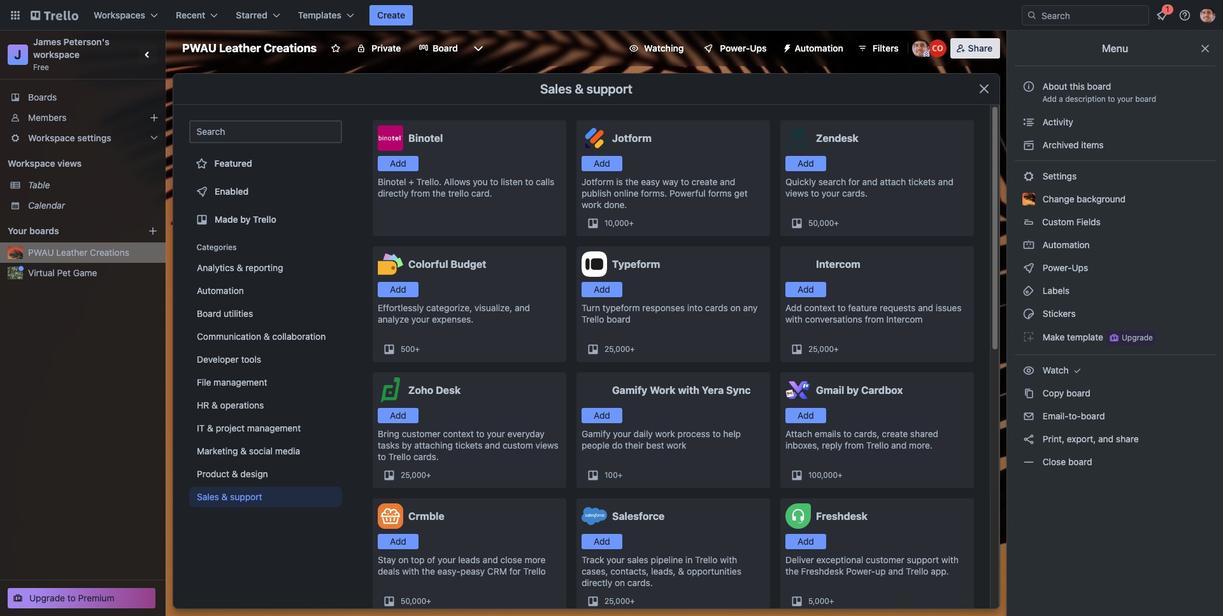 Task type: vqa. For each thing, say whether or not it's contained in the screenshot.
custom
yes



Task type: describe. For each thing, give the bounding box(es) containing it.
it & project management
[[197, 423, 301, 434]]

& for analytics & reporting link
[[237, 263, 243, 273]]

2 horizontal spatial automation
[[1041, 240, 1090, 250]]

+ for gmail by cardbox
[[838, 471, 843, 481]]

add board image
[[148, 226, 158, 236]]

sales
[[628, 555, 649, 566]]

board up description
[[1088, 81, 1112, 92]]

views inside quickly search for and attach tickets and views to your cards.
[[786, 188, 809, 199]]

1 vertical spatial sales & support
[[197, 492, 262, 503]]

to-
[[1069, 411, 1082, 422]]

close
[[501, 555, 522, 566]]

primary element
[[0, 0, 1224, 31]]

requests
[[880, 303, 916, 314]]

50,000 + for crmble
[[401, 597, 431, 607]]

jotform is the easy way to create and publish online forms. powerful forms get work done.
[[582, 177, 748, 210]]

activity link
[[1015, 112, 1216, 133]]

from inside the binotel + trello. allows you to listen to calls directly from the trello card.
[[411, 188, 430, 199]]

add context to feature requests and issues with conversations from intercom
[[786, 303, 962, 325]]

50,000 for crmble
[[401, 597, 427, 607]]

tools
[[241, 354, 261, 365]]

your boards
[[8, 226, 59, 236]]

reply
[[822, 440, 843, 451]]

to inside add context to feature requests and issues with conversations from intercom
[[838, 303, 846, 314]]

zoho desk
[[409, 385, 461, 396]]

product & design link
[[189, 465, 342, 485]]

opportunities
[[687, 567, 742, 577]]

forms.
[[641, 188, 668, 199]]

ups inside power-ups link
[[1072, 263, 1089, 273]]

with left yera
[[678, 385, 700, 396]]

with inside 'track your sales pipeline in trello with cases, contacts, leads, & opportunities directly on cards.'
[[720, 555, 738, 566]]

sm image inside automation "button"
[[777, 38, 795, 56]]

+ for typeform
[[630, 345, 635, 354]]

gamify your daily work process to help people do their best work
[[582, 429, 741, 451]]

to right you
[[490, 177, 499, 187]]

trello inside made by trello link
[[253, 214, 276, 225]]

you
[[473, 177, 488, 187]]

peterson's
[[63, 36, 110, 47]]

0 horizontal spatial sales
[[197, 492, 219, 503]]

made by trello
[[215, 214, 276, 225]]

+ inside the binotel + trello. allows you to listen to calls directly from the trello card.
[[409, 177, 414, 187]]

workspace
[[33, 49, 80, 60]]

and inside add context to feature requests and issues with conversations from intercom
[[918, 303, 934, 314]]

table
[[28, 180, 50, 191]]

allows
[[444, 177, 471, 187]]

exceptional
[[817, 555, 864, 566]]

communication & collaboration link
[[189, 327, 342, 347]]

freshdesk inside deliver exceptional customer support with the freshdesk power-up and trello app.
[[802, 567, 844, 577]]

design
[[241, 469, 268, 480]]

100 +
[[605, 471, 623, 481]]

star or unstar board image
[[331, 43, 341, 54]]

quickly search for and attach tickets and views to your cards.
[[786, 177, 954, 199]]

gamify work with yera sync
[[613, 385, 751, 396]]

add button for jotform
[[582, 156, 623, 171]]

file management
[[197, 377, 267, 388]]

add button for freshdesk
[[786, 535, 827, 550]]

board utilities link
[[189, 304, 342, 324]]

close
[[1043, 457, 1066, 468]]

add for colorful budget
[[390, 284, 407, 295]]

share
[[969, 43, 993, 54]]

sm image for automation
[[1023, 239, 1036, 252]]

add for binotel
[[390, 158, 407, 169]]

card.
[[472, 188, 492, 199]]

25,000 for zoho desk
[[401, 471, 426, 481]]

to inside upgrade to premium link
[[67, 593, 76, 604]]

binotel for binotel + trello. allows you to listen to calls directly from the trello card.
[[378, 177, 406, 187]]

& for 'product & design' link
[[232, 469, 238, 480]]

+ for intercom
[[834, 345, 839, 354]]

enabled
[[215, 186, 249, 197]]

1 vertical spatial creations
[[90, 247, 129, 258]]

jotform for jotform
[[613, 133, 652, 144]]

operations
[[220, 400, 264, 411]]

0 vertical spatial sales
[[540, 82, 572, 96]]

gamify for gamify work with yera sync
[[613, 385, 648, 396]]

project
[[216, 423, 245, 434]]

& for the sales & support link
[[222, 492, 228, 503]]

issues
[[936, 303, 962, 314]]

settings
[[77, 133, 111, 143]]

in
[[686, 555, 693, 566]]

powerful
[[670, 188, 706, 199]]

their
[[625, 440, 644, 451]]

make template
[[1041, 332, 1104, 343]]

and left share
[[1099, 434, 1114, 445]]

by for gmail
[[847, 385, 859, 396]]

top
[[411, 555, 425, 566]]

jotform for jotform is the easy way to create and publish online forms. powerful forms get work done.
[[582, 177, 614, 187]]

0 vertical spatial freshdesk
[[816, 511, 868, 523]]

gmail by cardbox
[[816, 385, 903, 396]]

to inside gamify your daily work process to help people do their best work
[[713, 429, 721, 440]]

pet
[[57, 268, 71, 279]]

and inside "jotform is the easy way to create and publish online forms. powerful forms get work done."
[[720, 177, 736, 187]]

0 horizontal spatial support
[[230, 492, 262, 503]]

board utilities
[[197, 308, 253, 319]]

zoho
[[409, 385, 434, 396]]

1 horizontal spatial support
[[587, 82, 633, 96]]

context inside add context to feature requests and issues with conversations from intercom
[[805, 303, 836, 314]]

cards. inside quickly search for and attach tickets and views to your cards.
[[843, 188, 868, 199]]

filters
[[873, 43, 899, 54]]

people
[[582, 440, 610, 451]]

change
[[1043, 194, 1075, 205]]

watch link
[[1015, 361, 1216, 381]]

sm image for print, export, and share
[[1023, 433, 1036, 446]]

the inside the binotel + trello. allows you to listen to calls directly from the trello card.
[[433, 188, 446, 199]]

create button
[[370, 5, 413, 25]]

& inside 'track your sales pipeline in trello with cases, contacts, leads, & opportunities directly on cards.'
[[678, 567, 685, 577]]

email-to-board
[[1041, 411, 1106, 422]]

best
[[646, 440, 665, 451]]

add for intercom
[[798, 284, 815, 295]]

sm image for watch
[[1023, 365, 1036, 377]]

this member is an admin of this board. image
[[924, 52, 930, 57]]

cards. inside 'track your sales pipeline in trello with cases, contacts, leads, & opportunities directly on cards.'
[[628, 578, 653, 589]]

to left calls
[[525, 177, 534, 187]]

sm image for copy board
[[1023, 388, 1036, 400]]

to down tasks
[[378, 452, 386, 463]]

context inside bring customer context to your everyday tasks by attaching tickets and custom views to trello cards.
[[443, 429, 474, 440]]

automation inside "button"
[[795, 43, 844, 54]]

trello inside attach emails to cards, create shared inboxes, reply from trello and more.
[[867, 440, 889, 451]]

hr & operations link
[[189, 396, 342, 416]]

virtual pet game
[[28, 268, 97, 279]]

25,000 + for zoho desk
[[401, 471, 431, 481]]

workspace navigation collapse icon image
[[139, 46, 157, 64]]

free
[[33, 62, 49, 72]]

james peterson (jamespeterson93) image inside primary element
[[1201, 8, 1216, 23]]

add button for salesforce
[[582, 535, 623, 550]]

add button for zendesk
[[786, 156, 827, 171]]

template
[[1068, 332, 1104, 343]]

add inside add context to feature requests and issues with conversations from intercom
[[786, 303, 802, 314]]

2 vertical spatial work
[[667, 440, 687, 451]]

50,000 for zendesk
[[809, 219, 835, 228]]

on inside stay on top of your leads and close more deals with the easy-peasy crm for trello
[[399, 555, 409, 566]]

0 vertical spatial management
[[214, 377, 267, 388]]

25,000 for intercom
[[809, 345, 834, 354]]

& for marketing & social media link
[[240, 446, 247, 457]]

with inside stay on top of your leads and close more deals with the easy-peasy crm for trello
[[402, 567, 420, 577]]

by for made
[[240, 214, 251, 225]]

salesforce
[[613, 511, 665, 523]]

print, export, and share link
[[1015, 430, 1216, 450]]

add for gamify work with yera sync
[[594, 410, 611, 421]]

hr
[[197, 400, 209, 411]]

and inside stay on top of your leads and close more deals with the easy-peasy crm for trello
[[483, 555, 498, 566]]

utilities
[[224, 308, 253, 319]]

intercom inside add context to feature requests and issues with conversations from intercom
[[887, 314, 923, 325]]

custom
[[503, 440, 533, 451]]

boards link
[[0, 87, 166, 108]]

add for zoho desk
[[390, 410, 407, 421]]

sm image for activity
[[1023, 116, 1036, 129]]

tickets inside bring customer context to your everyday tasks by attaching tickets and custom views to trello cards.
[[455, 440, 483, 451]]

add button for crmble
[[378, 535, 419, 550]]

it
[[197, 423, 205, 434]]

help
[[724, 429, 741, 440]]

0 horizontal spatial views
[[57, 158, 82, 169]]

from inside attach emails to cards, create shared inboxes, reply from trello and more.
[[845, 440, 864, 451]]

your inside stay on top of your leads and close more deals with the easy-peasy crm for trello
[[438, 555, 456, 566]]

1 vertical spatial management
[[247, 423, 301, 434]]

bring
[[378, 429, 400, 440]]

25,000 + for intercom
[[809, 345, 839, 354]]

1 vertical spatial power-ups
[[1041, 263, 1091, 273]]

made
[[215, 214, 238, 225]]

1 vertical spatial pwau leather creations
[[28, 247, 129, 258]]

10,000 +
[[605, 219, 634, 228]]

100,000
[[809, 471, 838, 481]]

binotel + trello. allows you to listen to calls directly from the trello card.
[[378, 177, 555, 199]]

your inside quickly search for and attach tickets and views to your cards.
[[822, 188, 840, 199]]

sync
[[727, 385, 751, 396]]

sm image for make template
[[1023, 331, 1036, 344]]

the inside stay on top of your leads and close more deals with the easy-peasy crm for trello
[[422, 567, 435, 577]]

ups inside 'power-ups' button
[[750, 43, 767, 54]]

your inside bring customer context to your everyday tasks by attaching tickets and custom views to trello cards.
[[487, 429, 505, 440]]

attach
[[880, 177, 906, 187]]

customize views image
[[472, 42, 485, 55]]

sm image for close board
[[1023, 456, 1036, 469]]

0 vertical spatial sales & support
[[540, 82, 633, 96]]

is
[[617, 177, 623, 187]]

+ for zoho desk
[[426, 471, 431, 481]]

power- inside deliver exceptional customer support with the freshdesk power-up and trello app.
[[847, 567, 876, 577]]

directly inside 'track your sales pipeline in trello with cases, contacts, leads, & opportunities directly on cards.'
[[582, 578, 613, 589]]

workspace for workspace settings
[[28, 133, 75, 143]]

to left everyday
[[476, 429, 485, 440]]

and left "attach"
[[863, 177, 878, 187]]

sm image for settings
[[1023, 170, 1036, 183]]

25,000 + for typeform
[[605, 345, 635, 354]]

calendar link
[[28, 200, 158, 212]]

25,000 for typeform
[[605, 345, 630, 354]]

power- inside button
[[720, 43, 750, 54]]

board for board utilities
[[197, 308, 221, 319]]

pwau inside board name 'text field'
[[182, 41, 217, 55]]

and inside deliver exceptional customer support with the freshdesk power-up and trello app.
[[889, 567, 904, 577]]

add button for colorful budget
[[378, 282, 419, 298]]

labels link
[[1015, 281, 1216, 301]]

0 vertical spatial automation link
[[1015, 235, 1216, 256]]

add button for gmail by cardbox
[[786, 409, 827, 424]]

forms
[[708, 188, 732, 199]]

directly inside the binotel + trello. allows you to listen to calls directly from the trello card.
[[378, 188, 409, 199]]



Task type: locate. For each thing, give the bounding box(es) containing it.
sm image for archived items
[[1023, 139, 1036, 152]]

1 vertical spatial work
[[656, 429, 675, 440]]

crm
[[488, 567, 507, 577]]

Board name text field
[[176, 38, 323, 59]]

to inside quickly search for and attach tickets and views to your cards.
[[811, 188, 820, 199]]

add button for zoho desk
[[378, 409, 419, 424]]

1 vertical spatial cards.
[[414, 452, 439, 463]]

0 horizontal spatial 50,000
[[401, 597, 427, 607]]

pipeline
[[651, 555, 683, 566]]

james peterson (jamespeterson93) image right "filters"
[[913, 40, 930, 57]]

add
[[1043, 94, 1057, 104], [390, 158, 407, 169], [594, 158, 611, 169], [798, 158, 815, 169], [390, 284, 407, 295], [594, 284, 611, 295], [798, 284, 815, 295], [786, 303, 802, 314], [390, 410, 407, 421], [594, 410, 611, 421], [798, 410, 815, 421], [390, 537, 407, 548], [594, 537, 611, 548], [798, 537, 815, 548]]

add for gmail by cardbox
[[798, 410, 815, 421]]

sm image inside close board link
[[1023, 456, 1036, 469]]

about this board add a description to your board
[[1043, 81, 1157, 104]]

2 vertical spatial from
[[845, 440, 864, 451]]

2 horizontal spatial power-
[[1043, 263, 1072, 273]]

board left utilities
[[197, 308, 221, 319]]

to up activity link
[[1108, 94, 1116, 104]]

2 horizontal spatial views
[[786, 188, 809, 199]]

tickets right attaching
[[455, 440, 483, 451]]

templates button
[[290, 5, 362, 25]]

Search field
[[1038, 6, 1149, 25]]

sm image inside copy board link
[[1023, 388, 1036, 400]]

cards. inside bring customer context to your everyday tasks by attaching tickets and custom views to trello cards.
[[414, 452, 439, 463]]

5,000
[[809, 597, 830, 607]]

2 vertical spatial cards.
[[628, 578, 653, 589]]

upgrade for upgrade to premium
[[29, 593, 65, 604]]

0 horizontal spatial 50,000 +
[[401, 597, 431, 607]]

+ for gamify work with yera sync
[[618, 471, 623, 481]]

cards
[[706, 303, 728, 314]]

1 horizontal spatial sales & support
[[540, 82, 633, 96]]

0 horizontal spatial sales & support
[[197, 492, 262, 503]]

sm image
[[777, 38, 795, 56], [1023, 116, 1036, 129], [1023, 170, 1036, 183], [1023, 262, 1036, 275], [1023, 308, 1036, 321], [1023, 331, 1036, 344], [1023, 388, 1036, 400], [1023, 456, 1036, 469]]

add button up deliver
[[786, 535, 827, 550]]

ups left automation "button"
[[750, 43, 767, 54]]

bring customer context to your everyday tasks by attaching tickets and custom views to trello cards.
[[378, 429, 559, 463]]

typeform
[[613, 259, 660, 270]]

share
[[1117, 434, 1139, 445]]

0 vertical spatial work
[[582, 200, 602, 210]]

budget
[[451, 259, 487, 270]]

your inside 'track your sales pipeline in trello with cases, contacts, leads, & opportunities directly on cards.'
[[607, 555, 625, 566]]

your
[[8, 226, 27, 236]]

1 vertical spatial board
[[197, 308, 221, 319]]

collaboration
[[272, 331, 326, 342]]

freshdesk up exceptional
[[816, 511, 868, 523]]

context up conversations
[[805, 303, 836, 314]]

and inside attach emails to cards, create shared inboxes, reply from trello and more.
[[892, 440, 907, 451]]

& for hr & operations link
[[212, 400, 218, 411]]

customer inside bring customer context to your everyday tasks by attaching tickets and custom views to trello cards.
[[402, 429, 441, 440]]

trello down cards,
[[867, 440, 889, 451]]

james peterson (jamespeterson93) image right open information menu icon
[[1201, 8, 1216, 23]]

by inside bring customer context to your everyday tasks by attaching tickets and custom views to trello cards.
[[402, 440, 412, 451]]

+ for zendesk
[[835, 219, 839, 228]]

+ for crmble
[[427, 597, 431, 607]]

hr & operations
[[197, 400, 264, 411]]

0 vertical spatial cards.
[[843, 188, 868, 199]]

25,000 down contacts,
[[605, 597, 630, 607]]

process
[[678, 429, 711, 440]]

1 horizontal spatial tickets
[[909, 177, 936, 187]]

25,000 down typeform
[[605, 345, 630, 354]]

gamify up people
[[582, 429, 611, 440]]

sm image
[[1023, 139, 1036, 152], [1023, 239, 1036, 252], [1023, 285, 1036, 298], [1023, 365, 1036, 377], [1072, 365, 1084, 377], [1023, 410, 1036, 423], [1023, 433, 1036, 446]]

colorful budget
[[409, 259, 487, 270]]

trello down tasks
[[389, 452, 411, 463]]

your boards with 2 items element
[[8, 224, 129, 239]]

by
[[240, 214, 251, 225], [847, 385, 859, 396], [402, 440, 412, 451]]

0 vertical spatial 50,000 +
[[809, 219, 839, 228]]

1 horizontal spatial 50,000 +
[[809, 219, 839, 228]]

featured link
[[189, 151, 342, 177]]

sm image inside print, export, and share link
[[1023, 433, 1036, 446]]

trello inside bring customer context to your everyday tasks by attaching tickets and custom views to trello cards.
[[389, 452, 411, 463]]

leather down starred
[[219, 41, 261, 55]]

workspace inside workspace settings dropdown button
[[28, 133, 75, 143]]

sm image inside email-to-board link
[[1023, 410, 1036, 423]]

1 horizontal spatial automation
[[795, 43, 844, 54]]

add button for binotel
[[378, 156, 419, 171]]

gamify inside gamify your daily work process to help people do their best work
[[582, 429, 611, 440]]

with down top
[[402, 567, 420, 577]]

your up easy-
[[438, 555, 456, 566]]

j link
[[8, 45, 28, 65]]

jotform
[[613, 133, 652, 144], [582, 177, 614, 187]]

developer tools
[[197, 354, 261, 365]]

1 horizontal spatial creations
[[264, 41, 317, 55]]

game
[[73, 268, 97, 279]]

1 horizontal spatial from
[[845, 440, 864, 451]]

0 vertical spatial power-
[[720, 43, 750, 54]]

customer up attaching
[[402, 429, 441, 440]]

easy-
[[438, 567, 461, 577]]

leather down your boards with 2 items element
[[56, 247, 88, 258]]

create inside attach emails to cards, create shared inboxes, reply from trello and more.
[[882, 429, 908, 440]]

trello
[[448, 188, 469, 199]]

add button up the effortlessly
[[378, 282, 419, 298]]

binotel for binotel
[[409, 133, 443, 144]]

by inside made by trello link
[[240, 214, 251, 225]]

0 horizontal spatial leather
[[56, 247, 88, 258]]

gmail
[[816, 385, 845, 396]]

board inside turn typeform responses into cards on any trello board
[[607, 314, 631, 325]]

tasks
[[378, 440, 400, 451]]

+ down typeform
[[630, 345, 635, 354]]

to inside "jotform is the easy way to create and publish online forms. powerful forms get work done."
[[681, 177, 690, 187]]

0 vertical spatial tickets
[[909, 177, 936, 187]]

jotform up the is
[[613, 133, 652, 144]]

work down publish at the top of page
[[582, 200, 602, 210]]

0 vertical spatial 50,000
[[809, 219, 835, 228]]

expenses.
[[432, 314, 474, 325]]

1 horizontal spatial sales
[[540, 82, 572, 96]]

sm image for email-to-board
[[1023, 410, 1036, 423]]

more
[[525, 555, 546, 566]]

+ for salesforce
[[630, 597, 635, 607]]

turn typeform responses into cards on any trello board
[[582, 303, 758, 325]]

cards. down search
[[843, 188, 868, 199]]

sm image for power-ups
[[1023, 262, 1036, 275]]

your down the effortlessly
[[412, 314, 430, 325]]

pwau up virtual
[[28, 247, 54, 258]]

+ for freshdesk
[[830, 597, 835, 607]]

binotel left 'trello.'
[[378, 177, 406, 187]]

do
[[612, 440, 623, 451]]

the down deliver
[[786, 567, 799, 577]]

automation left "filters" button
[[795, 43, 844, 54]]

your inside gamify your daily work process to help people do their best work
[[613, 429, 632, 440]]

automation link down custom fields button
[[1015, 235, 1216, 256]]

board up print, export, and share
[[1082, 411, 1106, 422]]

2 vertical spatial by
[[402, 440, 412, 451]]

watching button
[[622, 38, 692, 59]]

1 vertical spatial support
[[230, 492, 262, 503]]

recent button
[[168, 5, 226, 25]]

0 horizontal spatial for
[[510, 567, 521, 577]]

on
[[731, 303, 741, 314], [399, 555, 409, 566], [615, 578, 625, 589]]

james peterson (jamespeterson93) image
[[1201, 8, 1216, 23], [913, 40, 930, 57]]

archived
[[1043, 140, 1079, 150]]

jotform up publish at the top of page
[[582, 177, 614, 187]]

0 horizontal spatial tickets
[[455, 440, 483, 451]]

leather inside 'pwau leather creations' link
[[56, 247, 88, 258]]

0 vertical spatial binotel
[[409, 133, 443, 144]]

0 vertical spatial intercom
[[816, 259, 861, 270]]

1 horizontal spatial customer
[[866, 555, 905, 566]]

board down typeform
[[607, 314, 631, 325]]

binotel inside the binotel + trello. allows you to listen to calls directly from the trello card.
[[378, 177, 406, 187]]

50,000 + for zendesk
[[809, 219, 839, 228]]

50,000 down search
[[809, 219, 835, 228]]

binotel up 'trello.'
[[409, 133, 443, 144]]

add for jotform
[[594, 158, 611, 169]]

+ down exceptional
[[830, 597, 835, 607]]

0 horizontal spatial pwau leather creations
[[28, 247, 129, 258]]

stickers link
[[1015, 304, 1216, 324]]

upgrade left premium
[[29, 593, 65, 604]]

automation up board utilities
[[197, 286, 244, 296]]

1 horizontal spatial pwau
[[182, 41, 217, 55]]

board up to-
[[1067, 388, 1091, 399]]

1 notification image
[[1155, 8, 1170, 23]]

pwau leather creations up game
[[28, 247, 129, 258]]

power-ups inside button
[[720, 43, 767, 54]]

1 vertical spatial upgrade
[[29, 593, 65, 604]]

add for freshdesk
[[798, 537, 815, 548]]

& for it & project management link
[[207, 423, 213, 434]]

from down 'trello.'
[[411, 188, 430, 199]]

power-ups
[[720, 43, 767, 54], [1041, 263, 1091, 273]]

0 vertical spatial on
[[731, 303, 741, 314]]

to down quickly
[[811, 188, 820, 199]]

done.
[[604, 200, 627, 210]]

for inside stay on top of your leads and close more deals with the easy-peasy crm for trello
[[510, 567, 521, 577]]

sm image inside activity link
[[1023, 116, 1036, 129]]

+ up zoho on the left bottom
[[415, 345, 420, 354]]

the down "of"
[[422, 567, 435, 577]]

upgrade inside button
[[1122, 333, 1154, 343]]

50,000 down top
[[401, 597, 427, 607]]

and right "attach"
[[939, 177, 954, 187]]

1 vertical spatial binotel
[[378, 177, 406, 187]]

calendar
[[28, 200, 65, 211]]

turn
[[582, 303, 600, 314]]

product & design
[[197, 469, 268, 480]]

management down hr & operations link
[[247, 423, 301, 434]]

and right visualize,
[[515, 303, 530, 314]]

0 horizontal spatial power-ups
[[720, 43, 767, 54]]

make
[[1043, 332, 1065, 343]]

+ down reply at the bottom
[[838, 471, 843, 481]]

analytics & reporting
[[197, 263, 283, 273]]

christina overa (christinaovera) image
[[929, 40, 947, 57]]

1 vertical spatial pwau
[[28, 247, 54, 258]]

pwau leather creations link
[[28, 247, 158, 259]]

the inside deliver exceptional customer support with the freshdesk power-up and trello app.
[[786, 567, 799, 577]]

board for board
[[433, 43, 458, 54]]

1 horizontal spatial context
[[805, 303, 836, 314]]

for down close
[[510, 567, 521, 577]]

board left customize views image
[[433, 43, 458, 54]]

+ for jotform
[[629, 219, 634, 228]]

create inside "jotform is the easy way to create and publish online forms. powerful forms get work done."
[[692, 177, 718, 187]]

back to home image
[[31, 5, 78, 25]]

enabled link
[[189, 179, 342, 205]]

sm image for stickers
[[1023, 308, 1036, 321]]

add button up quickly
[[786, 156, 827, 171]]

25,000 + for salesforce
[[605, 597, 635, 607]]

marketing
[[197, 446, 238, 457]]

25,000 down attaching
[[401, 471, 426, 481]]

0 vertical spatial leather
[[219, 41, 261, 55]]

create
[[377, 10, 405, 20]]

0 vertical spatial jotform
[[613, 133, 652, 144]]

25,000 + down conversations
[[809, 345, 839, 354]]

1 vertical spatial power-
[[1043, 263, 1072, 273]]

automation link
[[1015, 235, 1216, 256], [189, 281, 342, 301]]

customer
[[402, 429, 441, 440], [866, 555, 905, 566]]

add for zendesk
[[798, 158, 815, 169]]

upgrade
[[1122, 333, 1154, 343], [29, 593, 65, 604]]

file
[[197, 377, 211, 388]]

tickets right "attach"
[[909, 177, 936, 187]]

media
[[275, 446, 300, 457]]

open information menu image
[[1179, 9, 1192, 22]]

0 horizontal spatial on
[[399, 555, 409, 566]]

to up powerful on the top of page
[[681, 177, 690, 187]]

0 horizontal spatial upgrade
[[29, 593, 65, 604]]

from down the feature
[[865, 314, 884, 325]]

management up operations on the left of page
[[214, 377, 267, 388]]

change background link
[[1015, 189, 1216, 210]]

upgrade to premium link
[[8, 589, 156, 609]]

deliver
[[786, 555, 814, 566]]

on inside turn typeform responses into cards on any trello board
[[731, 303, 741, 314]]

work
[[650, 385, 676, 396]]

and up forms
[[720, 177, 736, 187]]

your up custom
[[487, 429, 505, 440]]

1 vertical spatial sales
[[197, 492, 219, 503]]

to inside about this board add a description to your board
[[1108, 94, 1116, 104]]

and
[[720, 177, 736, 187], [863, 177, 878, 187], [939, 177, 954, 187], [515, 303, 530, 314], [918, 303, 934, 314], [1099, 434, 1114, 445], [485, 440, 500, 451], [892, 440, 907, 451], [483, 555, 498, 566], [889, 567, 904, 577]]

work inside "jotform is the easy way to create and publish online forms. powerful forms get work done."
[[582, 200, 602, 210]]

and left issues
[[918, 303, 934, 314]]

1 vertical spatial create
[[882, 429, 908, 440]]

1 vertical spatial leather
[[56, 247, 88, 258]]

add button up conversations
[[786, 282, 827, 298]]

add button for intercom
[[786, 282, 827, 298]]

1 horizontal spatial pwau leather creations
[[182, 41, 317, 55]]

product
[[197, 469, 230, 480]]

your up do
[[613, 429, 632, 440]]

1 horizontal spatial binotel
[[409, 133, 443, 144]]

0 horizontal spatial james peterson (jamespeterson93) image
[[913, 40, 930, 57]]

add inside about this board add a description to your board
[[1043, 94, 1057, 104]]

support down watching button
[[587, 82, 633, 96]]

your inside effortlessly categorize, visualize, and analyze your expenses.
[[412, 314, 430, 325]]

your up activity link
[[1118, 94, 1134, 104]]

close board link
[[1015, 453, 1216, 473]]

50,000 + down top
[[401, 597, 431, 607]]

automation link up board utilities link at left
[[189, 281, 342, 301]]

custom fields button
[[1015, 212, 1216, 233]]

2 horizontal spatial from
[[865, 314, 884, 325]]

1 vertical spatial from
[[865, 314, 884, 325]]

your down search
[[822, 188, 840, 199]]

0 horizontal spatial board
[[197, 308, 221, 319]]

add button up the is
[[582, 156, 623, 171]]

add button up 'trello.'
[[378, 156, 419, 171]]

get
[[735, 188, 748, 199]]

1 vertical spatial for
[[510, 567, 521, 577]]

attach emails to cards, create shared inboxes, reply from trello and more.
[[786, 429, 939, 451]]

the down 'trello.'
[[433, 188, 446, 199]]

0 horizontal spatial by
[[240, 214, 251, 225]]

0 horizontal spatial creations
[[90, 247, 129, 258]]

on left top
[[399, 555, 409, 566]]

1 horizontal spatial board
[[433, 43, 458, 54]]

with inside add context to feature requests and issues with conversations from intercom
[[786, 314, 803, 325]]

add for crmble
[[390, 537, 407, 548]]

creations up virtual pet game link
[[90, 247, 129, 258]]

search image
[[1027, 10, 1038, 20]]

developer tools link
[[189, 350, 342, 370]]

work up best
[[656, 429, 675, 440]]

desk
[[436, 385, 461, 396]]

0 vertical spatial by
[[240, 214, 251, 225]]

workspace settings
[[28, 133, 111, 143]]

the inside "jotform is the easy way to create and publish online forms. powerful forms get work done."
[[626, 177, 639, 187]]

board link
[[411, 38, 466, 59]]

jotform inside "jotform is the easy way to create and publish online forms. powerful forms get work done."
[[582, 177, 614, 187]]

trello inside 'track your sales pipeline in trello with cases, contacts, leads, & opportunities directly on cards.'
[[695, 555, 718, 566]]

support inside deliver exceptional customer support with the freshdesk power-up and trello app.
[[907, 555, 940, 566]]

power-
[[720, 43, 750, 54], [1043, 263, 1072, 273], [847, 567, 876, 577]]

crmble
[[409, 511, 445, 523]]

2 vertical spatial views
[[536, 440, 559, 451]]

create up forms
[[692, 177, 718, 187]]

by right tasks
[[402, 440, 412, 451]]

effortlessly
[[378, 303, 424, 314]]

gamify for gamify your daily work process to help people do their best work
[[582, 429, 611, 440]]

intercom down requests
[[887, 314, 923, 325]]

upgrade for upgrade
[[1122, 333, 1154, 343]]

1 vertical spatial ups
[[1072, 263, 1089, 273]]

0 horizontal spatial gamify
[[582, 429, 611, 440]]

1 vertical spatial jotform
[[582, 177, 614, 187]]

1 horizontal spatial james peterson (jamespeterson93) image
[[1201, 8, 1216, 23]]

add button up people
[[582, 409, 623, 424]]

creations down templates
[[264, 41, 317, 55]]

on inside 'track your sales pipeline in trello with cases, contacts, leads, & opportunities directly on cards.'
[[615, 578, 625, 589]]

add for salesforce
[[594, 537, 611, 548]]

email-
[[1043, 411, 1069, 422]]

2 vertical spatial automation
[[197, 286, 244, 296]]

it & project management link
[[189, 419, 342, 439]]

0 vertical spatial directly
[[378, 188, 409, 199]]

for inside quickly search for and attach tickets and views to your cards.
[[849, 177, 860, 187]]

2 vertical spatial on
[[615, 578, 625, 589]]

0 vertical spatial workspace
[[28, 133, 75, 143]]

tickets inside quickly search for and attach tickets and views to your cards.
[[909, 177, 936, 187]]

to left the help
[[713, 429, 721, 440]]

views down workspace settings
[[57, 158, 82, 169]]

1 vertical spatial james peterson (jamespeterson93) image
[[913, 40, 930, 57]]

sm image inside archived items link
[[1023, 139, 1036, 152]]

0 horizontal spatial customer
[[402, 429, 441, 440]]

to inside attach emails to cards, create shared inboxes, reply from trello and more.
[[844, 429, 852, 440]]

Search text field
[[189, 120, 342, 143]]

james
[[33, 36, 61, 47]]

add button for gamify work with yera sync
[[582, 409, 623, 424]]

templates
[[298, 10, 342, 20]]

1 vertical spatial freshdesk
[[802, 567, 844, 577]]

add button for typeform
[[582, 282, 623, 298]]

sm image inside stickers link
[[1023, 308, 1036, 321]]

board up activity link
[[1136, 94, 1157, 104]]

views inside bring customer context to your everyday tasks by attaching tickets and custom views to trello cards.
[[536, 440, 559, 451]]

sm image inside power-ups link
[[1023, 262, 1036, 275]]

marketing & social media
[[197, 446, 300, 457]]

trello inside deliver exceptional customer support with the freshdesk power-up and trello app.
[[906, 567, 929, 577]]

context up attaching
[[443, 429, 474, 440]]

cards. down contacts,
[[628, 578, 653, 589]]

intercom up the feature
[[816, 259, 861, 270]]

deals
[[378, 567, 400, 577]]

customer inside deliver exceptional customer support with the freshdesk power-up and trello app.
[[866, 555, 905, 566]]

cards. down attaching
[[414, 452, 439, 463]]

yera
[[702, 385, 724, 396]]

1 vertical spatial automation link
[[189, 281, 342, 301]]

support
[[587, 82, 633, 96], [230, 492, 262, 503], [907, 555, 940, 566]]

and inside bring customer context to your everyday tasks by attaching tickets and custom views to trello cards.
[[485, 440, 500, 451]]

+ down conversations
[[834, 345, 839, 354]]

for right search
[[849, 177, 860, 187]]

automation
[[795, 43, 844, 54], [1041, 240, 1090, 250], [197, 286, 244, 296]]

100
[[605, 471, 618, 481]]

cards.
[[843, 188, 868, 199], [414, 452, 439, 463], [628, 578, 653, 589]]

0 vertical spatial james peterson (jamespeterson93) image
[[1201, 8, 1216, 23]]

the right the is
[[626, 177, 639, 187]]

easy
[[641, 177, 660, 187]]

0 vertical spatial for
[[849, 177, 860, 187]]

with inside deliver exceptional customer support with the freshdesk power-up and trello app.
[[942, 555, 959, 566]]

sm image for labels
[[1023, 285, 1036, 298]]

1 vertical spatial 50,000
[[401, 597, 427, 607]]

trello inside turn typeform responses into cards on any trello board
[[582, 314, 605, 325]]

contacts,
[[611, 567, 649, 577]]

your inside about this board add a description to your board
[[1118, 94, 1134, 104]]

pwau leather creations inside board name 'text field'
[[182, 41, 317, 55]]

ups
[[750, 43, 767, 54], [1072, 263, 1089, 273]]

to left premium
[[67, 593, 76, 604]]

0 horizontal spatial directly
[[378, 188, 409, 199]]

track
[[582, 555, 605, 566]]

1 horizontal spatial intercom
[[887, 314, 923, 325]]

+ for colorful budget
[[415, 345, 420, 354]]

pwau leather creations
[[182, 41, 317, 55], [28, 247, 129, 258]]

0 vertical spatial creations
[[264, 41, 317, 55]]

creations inside board name 'text field'
[[264, 41, 317, 55]]

with up opportunities
[[720, 555, 738, 566]]

2 vertical spatial power-
[[847, 567, 876, 577]]

sm image inside settings link
[[1023, 170, 1036, 183]]

0 horizontal spatial automation link
[[189, 281, 342, 301]]

leather inside board name 'text field'
[[219, 41, 261, 55]]

filters button
[[854, 38, 903, 59]]

from inside add context to feature requests and issues with conversations from intercom
[[865, 314, 884, 325]]

with
[[786, 314, 803, 325], [678, 385, 700, 396], [720, 555, 738, 566], [942, 555, 959, 566], [402, 567, 420, 577]]

& for communication & collaboration link
[[264, 331, 270, 342]]

copy
[[1043, 388, 1065, 399]]

and inside effortlessly categorize, visualize, and analyze your expenses.
[[515, 303, 530, 314]]

work down process
[[667, 440, 687, 451]]

board down export,
[[1069, 457, 1093, 468]]

0 horizontal spatial from
[[411, 188, 430, 199]]

1 horizontal spatial power-ups
[[1041, 263, 1091, 273]]

freshdesk down exceptional
[[802, 567, 844, 577]]

25,000 for salesforce
[[605, 597, 630, 607]]

0 vertical spatial pwau
[[182, 41, 217, 55]]

add for typeform
[[594, 284, 611, 295]]

trello inside stay on top of your leads and close more deals with the easy-peasy crm for trello
[[523, 567, 546, 577]]

0 horizontal spatial ups
[[750, 43, 767, 54]]

feature
[[849, 303, 878, 314]]

for
[[849, 177, 860, 187], [510, 567, 521, 577]]

+ down do
[[618, 471, 623, 481]]

1 vertical spatial workspace
[[8, 158, 55, 169]]

0 vertical spatial create
[[692, 177, 718, 187]]

workspace up table
[[8, 158, 55, 169]]

25,000
[[605, 345, 630, 354], [809, 345, 834, 354], [401, 471, 426, 481], [605, 597, 630, 607]]

0 horizontal spatial intercom
[[816, 259, 861, 270]]

and left more.
[[892, 440, 907, 451]]

1 horizontal spatial upgrade
[[1122, 333, 1154, 343]]

sm image inside labels link
[[1023, 285, 1036, 298]]

workspace for workspace views
[[8, 158, 55, 169]]

0 horizontal spatial context
[[443, 429, 474, 440]]



